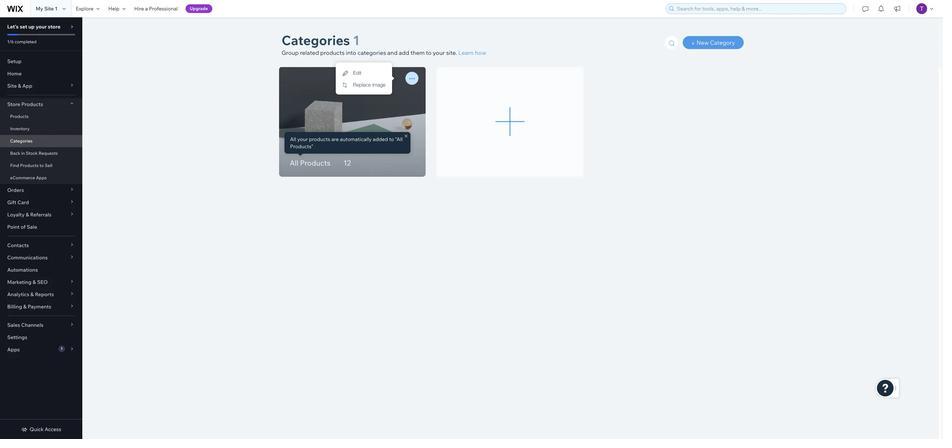 Task type: describe. For each thing, give the bounding box(es) containing it.
group related products into categories and add them to your site. learn how
[[282, 49, 487, 56]]

inventory link
[[0, 123, 82, 135]]

new category link
[[683, 36, 744, 49]]

setup
[[7, 58, 22, 65]]

stock
[[26, 151, 38, 156]]

point
[[7, 224, 20, 231]]

are
[[332, 136, 339, 143]]

explore
[[76, 5, 94, 12]]

quick access button
[[21, 427, 61, 433]]

store
[[7, 101, 20, 108]]

products for related
[[321, 49, 345, 56]]

find products to sell
[[10, 163, 52, 168]]

all for all products
[[290, 159, 299, 168]]

categories link
[[0, 135, 82, 147]]

your inside sidebar element
[[36, 23, 47, 30]]

sale
[[27, 224, 37, 231]]

ecommerce apps link
[[0, 172, 82, 184]]

categories
[[358, 49, 386, 56]]

setup link
[[0, 55, 82, 68]]

edit image
[[343, 70, 348, 76]]

my site 1
[[36, 5, 57, 12]]

access
[[45, 427, 61, 433]]

12
[[344, 159, 351, 168]]

back in stock requests
[[10, 151, 58, 156]]

settings
[[7, 335, 27, 341]]

image
[[373, 82, 386, 88]]

add
[[399, 49, 410, 56]]

how
[[475, 49, 487, 56]]

my
[[36, 5, 43, 12]]

hire
[[134, 5, 144, 12]]

of
[[21, 224, 26, 231]]

1 horizontal spatial 1
[[353, 32, 360, 48]]

site.
[[447, 49, 458, 56]]

0 horizontal spatial 1
[[55, 5, 57, 12]]

back in stock requests link
[[0, 147, 82, 160]]

completed
[[15, 39, 37, 44]]

automations link
[[0, 264, 82, 276]]

into
[[346, 49, 357, 56]]

store products
[[7, 101, 43, 108]]

upgrade
[[190, 6, 208, 11]]

products link
[[0, 111, 82, 123]]

new
[[697, 39, 709, 46]]

upgrade button
[[186, 4, 212, 13]]

professional
[[149, 5, 178, 12]]

in
[[21, 151, 25, 156]]

find products to sell link
[[0, 160, 82, 172]]

to inside all your products are automatically added to "all products"
[[389, 136, 394, 143]]

back
[[10, 151, 20, 156]]

sidebar element
[[0, 17, 82, 440]]

categories for categories
[[10, 138, 33, 144]]

products"
[[290, 143, 314, 150]]

learn how link
[[459, 49, 487, 56]]

quick
[[30, 427, 44, 433]]



Task type: locate. For each thing, give the bounding box(es) containing it.
categories inside the categories link
[[10, 138, 33, 144]]

0 vertical spatial products
[[321, 49, 345, 56]]

learn
[[459, 49, 474, 56]]

set
[[20, 23, 27, 30]]

apps
[[36, 175, 47, 181]]

to
[[426, 49, 432, 56], [389, 136, 394, 143], [40, 163, 44, 168]]

1 horizontal spatial categories
[[282, 32, 350, 48]]

store products button
[[0, 98, 82, 111]]

1 vertical spatial categories
[[10, 138, 33, 144]]

0 vertical spatial all
[[290, 136, 296, 143]]

help
[[108, 5, 120, 12]]

1 vertical spatial all
[[290, 159, 299, 168]]

your right the up on the left top of the page
[[36, 23, 47, 30]]

2 vertical spatial to
[[40, 163, 44, 168]]

edit
[[353, 70, 362, 76]]

1/6
[[7, 39, 14, 44]]

your inside all your products are automatically added to "all products"
[[298, 136, 308, 143]]

products for find products to sell
[[20, 163, 39, 168]]

help button
[[104, 0, 130, 17]]

ecommerce
[[10, 175, 35, 181]]

Search for tools, apps, help & more... field
[[675, 4, 845, 14]]

products for all products
[[300, 159, 331, 168]]

1 horizontal spatial to
[[389, 136, 394, 143]]

products for store products
[[21, 101, 43, 108]]

0 horizontal spatial categories
[[10, 138, 33, 144]]

to inside sidebar element
[[40, 163, 44, 168]]

your up products"
[[298, 136, 308, 143]]

0 vertical spatial 1
[[55, 5, 57, 12]]

products left 'are'
[[309, 136, 331, 143]]

1 vertical spatial your
[[433, 49, 445, 56]]

a
[[145, 5, 148, 12]]

categories 1
[[282, 32, 360, 48]]

0 horizontal spatial to
[[40, 163, 44, 168]]

1 up the into
[[353, 32, 360, 48]]

to right them
[[426, 49, 432, 56]]

automatically
[[340, 136, 372, 143]]

products inside all your products are automatically added to "all products"
[[309, 136, 331, 143]]

1 right the site
[[55, 5, 57, 12]]

all
[[290, 136, 296, 143], [290, 159, 299, 168]]

2 horizontal spatial to
[[426, 49, 432, 56]]

hire a professional
[[134, 5, 178, 12]]

categories
[[282, 32, 350, 48], [10, 138, 33, 144]]

let's
[[7, 23, 19, 30]]

categories up related
[[282, 32, 350, 48]]

added
[[373, 136, 388, 143]]

all inside all your products are automatically added to "all products"
[[290, 136, 296, 143]]

and
[[388, 49, 398, 56]]

group
[[282, 49, 299, 56]]

category
[[711, 39, 736, 46]]

your
[[36, 23, 47, 30], [433, 49, 445, 56], [298, 136, 308, 143]]

quick access
[[30, 427, 61, 433]]

products up inventory
[[10, 114, 29, 119]]

edit link
[[343, 69, 386, 77]]

1
[[55, 5, 57, 12], [353, 32, 360, 48]]

products inside products link
[[10, 114, 29, 119]]

products
[[21, 101, 43, 108], [10, 114, 29, 119], [300, 159, 331, 168], [20, 163, 39, 168]]

1 vertical spatial 1
[[353, 32, 360, 48]]

ecommerce apps
[[10, 175, 47, 181]]

"all
[[395, 136, 403, 143]]

products inside store products popup button
[[21, 101, 43, 108]]

products down products"
[[300, 159, 331, 168]]

1 vertical spatial products
[[309, 136, 331, 143]]

all down products"
[[290, 159, 299, 168]]

products up ecommerce apps
[[20, 163, 39, 168]]

replace
[[353, 82, 371, 88]]

1 vertical spatial to
[[389, 136, 394, 143]]

categories for categories 1
[[282, 32, 350, 48]]

find
[[10, 163, 19, 168]]

0 vertical spatial your
[[36, 23, 47, 30]]

products for your
[[309, 136, 331, 143]]

all products
[[290, 159, 331, 168]]

replace image
[[353, 82, 386, 88]]

to left the "all
[[389, 136, 394, 143]]

related
[[300, 49, 319, 56]]

inventory
[[10, 126, 30, 132]]

products
[[321, 49, 345, 56], [309, 136, 331, 143]]

requests
[[39, 151, 58, 156]]

all up products"
[[290, 136, 296, 143]]

sell
[[45, 163, 52, 168]]

let's set up your store
[[7, 23, 60, 30]]

new category
[[697, 39, 736, 46]]

point of sale
[[7, 224, 37, 231]]

0 vertical spatial to
[[426, 49, 432, 56]]

2 vertical spatial your
[[298, 136, 308, 143]]

replace image button
[[343, 81, 386, 88]]

site
[[44, 5, 54, 12]]

store
[[48, 23, 60, 30]]

all your products are automatically added to "all products"
[[290, 136, 403, 150]]

2 horizontal spatial your
[[433, 49, 445, 56]]

0 horizontal spatial your
[[36, 23, 47, 30]]

to left 'sell'
[[40, 163, 44, 168]]

1 horizontal spatial your
[[298, 136, 308, 143]]

automations
[[7, 267, 38, 274]]

home link
[[0, 68, 82, 80]]

categories down inventory
[[10, 138, 33, 144]]

products up products link
[[21, 101, 43, 108]]

all for all your products are automatically added to "all products"
[[290, 136, 296, 143]]

point of sale link
[[0, 221, 82, 233]]

your left site. at top
[[433, 49, 445, 56]]

them
[[411, 49, 425, 56]]

products down the categories 1
[[321, 49, 345, 56]]

home
[[7, 70, 22, 77]]

products inside find products to sell link
[[20, 163, 39, 168]]

settings link
[[0, 332, 82, 344]]

1/6 completed
[[7, 39, 37, 44]]

0 vertical spatial categories
[[282, 32, 350, 48]]

hire a professional link
[[130, 0, 182, 17]]

up
[[28, 23, 35, 30]]



Task type: vqa. For each thing, say whether or not it's contained in the screenshot.
ALL related to All Products
yes



